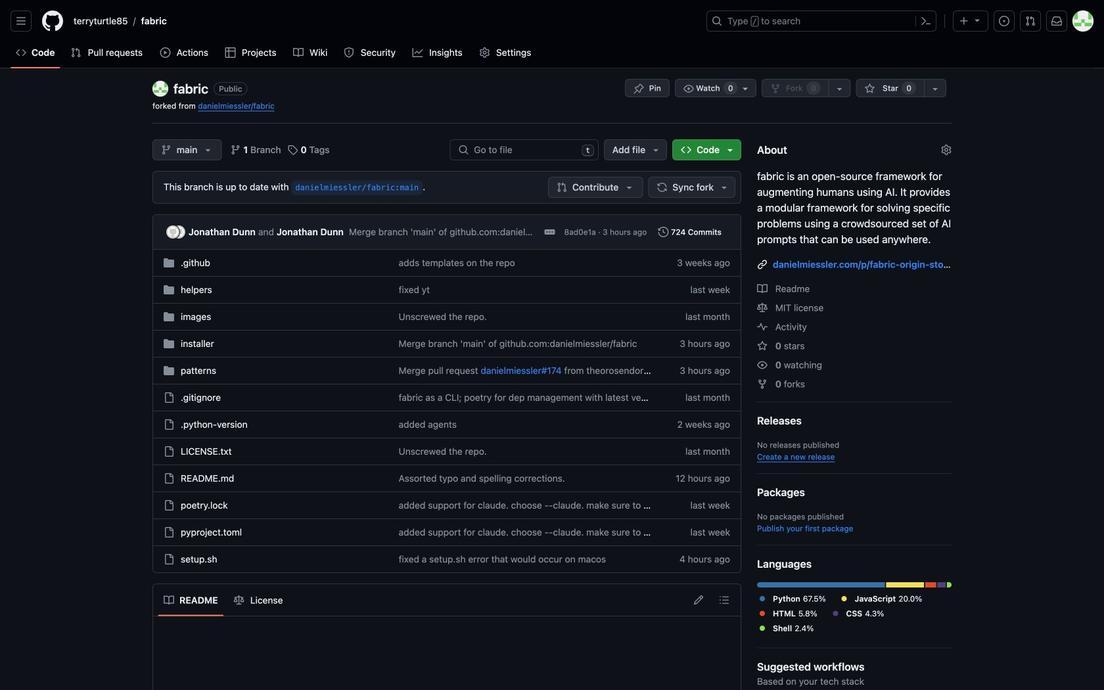 Task type: describe. For each thing, give the bounding box(es) containing it.
1 vertical spatial dot fill image
[[757, 608, 768, 619]]

shell 2.4 image
[[947, 583, 952, 588]]

1 horizontal spatial book image
[[293, 47, 304, 58]]

plus image
[[959, 16, 970, 26]]

Go to file text field
[[474, 140, 577, 160]]

code image
[[16, 47, 26, 58]]

pulse image
[[757, 322, 768, 332]]

0 vertical spatial dot fill image
[[839, 594, 850, 604]]

2 horizontal spatial book image
[[757, 284, 768, 294]]

0 users starred this repository element
[[902, 82, 916, 95]]

python 67.5 image
[[757, 583, 885, 588]]

2 directory image from the top
[[164, 312, 174, 322]]

3 directory image from the top
[[164, 339, 174, 349]]

table image
[[225, 47, 236, 58]]

add this repository to a list image
[[930, 83, 941, 94]]

triangle down image for code icon
[[725, 145, 736, 155]]

git pull request image
[[557, 182, 567, 193]]

1 horizontal spatial dot fill image
[[831, 608, 841, 619]]

0 vertical spatial eye image
[[684, 83, 694, 94]]

2 git branch image from the left
[[230, 145, 241, 155]]

css 4.3 image
[[938, 583, 946, 588]]

code image
[[681, 145, 692, 155]]

book image inside list
[[164, 595, 174, 606]]

2 directory image from the top
[[164, 366, 174, 376]]

history image
[[658, 227, 669, 237]]

repo forked image
[[757, 379, 768, 390]]

search image
[[458, 145, 469, 155]]

graph image
[[413, 47, 423, 58]]

0 horizontal spatial dot fill image
[[757, 594, 768, 604]]



Task type: vqa. For each thing, say whether or not it's contained in the screenshot.
git pull request image
yes



Task type: locate. For each thing, give the bounding box(es) containing it.
owner avatar image
[[153, 81, 168, 97]]

2 vertical spatial directory image
[[164, 339, 174, 349]]

1 vertical spatial book image
[[757, 284, 768, 294]]

shield image
[[344, 47, 355, 58]]

list
[[68, 11, 699, 32], [158, 590, 289, 611]]

2 vertical spatial book image
[[164, 595, 174, 606]]

0 vertical spatial list
[[68, 11, 699, 32]]

homepage image
[[42, 11, 63, 32]]

play image
[[160, 47, 171, 58]]

1 vertical spatial directory image
[[164, 366, 174, 376]]

dot fill image
[[839, 594, 850, 604], [757, 608, 768, 619], [757, 623, 768, 634]]

tag image
[[288, 145, 298, 155]]

git branch image down "owner avatar"
[[161, 145, 172, 155]]

javascript 20.0 image
[[887, 583, 924, 588]]

1 vertical spatial eye image
[[757, 360, 768, 370]]

1 horizontal spatial eye image
[[757, 360, 768, 370]]

triangle down image right sync icon
[[719, 182, 730, 193]]

notifications image
[[1052, 16, 1062, 26]]

1 git branch image from the left
[[161, 145, 172, 155]]

open commit details image
[[545, 227, 555, 237]]

triangle down image for sync icon
[[719, 182, 730, 193]]

star image
[[865, 83, 876, 94]]

triangle down image
[[725, 145, 736, 155], [719, 182, 730, 193]]

1 directory image from the top
[[164, 285, 174, 295]]

0 horizontal spatial git branch image
[[161, 145, 172, 155]]

pin this repository to your profile image
[[634, 83, 644, 94]]

1 horizontal spatial git branch image
[[230, 145, 241, 155]]

command palette image
[[921, 16, 932, 26]]

directory image
[[164, 258, 174, 268], [164, 366, 174, 376]]

1 vertical spatial directory image
[[164, 312, 174, 322]]

jonathan dunn image
[[166, 226, 179, 239]]

dot fill image
[[757, 594, 768, 604], [831, 608, 841, 619]]

book image
[[293, 47, 304, 58], [757, 284, 768, 294], [164, 595, 174, 606]]

law image
[[757, 303, 768, 313]]

1 vertical spatial git pull request image
[[71, 47, 81, 58]]

directory image
[[164, 285, 174, 295], [164, 312, 174, 322], [164, 339, 174, 349]]

triangle down image right code icon
[[725, 145, 736, 155]]

html 5.8 image
[[926, 583, 937, 588]]

link image
[[757, 259, 768, 270]]

git branch image
[[161, 145, 172, 155], [230, 145, 241, 155]]

law image
[[234, 595, 244, 606]]

0 vertical spatial triangle down image
[[725, 145, 736, 155]]

1 vertical spatial triangle down image
[[719, 182, 730, 193]]

issue opened image
[[999, 16, 1010, 26]]

0 horizontal spatial git pull request image
[[71, 47, 81, 58]]

eye image
[[684, 83, 694, 94], [757, 360, 768, 370]]

git pull request image
[[1026, 16, 1036, 26], [71, 47, 81, 58]]

0 vertical spatial book image
[[293, 47, 304, 58]]

0 vertical spatial directory image
[[164, 285, 174, 295]]

edit repository metadata image
[[941, 145, 952, 155]]

eye image up repo forked icon
[[757, 360, 768, 370]]

dot fill image down python 67.5 image
[[831, 608, 841, 619]]

1 vertical spatial dot fill image
[[831, 608, 841, 619]]

git branch image left the tag image
[[230, 145, 241, 155]]

1 directory image from the top
[[164, 258, 174, 268]]

eye image right pin this repository to your profile icon
[[684, 83, 694, 94]]

0 vertical spatial dot fill image
[[757, 594, 768, 604]]

git pull request image left notifications "image"
[[1026, 16, 1036, 26]]

0 horizontal spatial book image
[[164, 595, 174, 606]]

git pull request image right code image on the top left of page
[[71, 47, 81, 58]]

0 vertical spatial directory image
[[164, 258, 174, 268]]

sync image
[[657, 182, 668, 193]]

outline image
[[719, 595, 730, 606]]

1 vertical spatial list
[[158, 590, 289, 611]]

edit file image
[[694, 595, 704, 606]]

2 vertical spatial dot fill image
[[757, 623, 768, 634]]

0 horizontal spatial eye image
[[684, 83, 694, 94]]

dot fill image right the outline icon
[[757, 594, 768, 604]]

triangle down image
[[972, 15, 983, 25], [203, 145, 213, 155], [651, 145, 661, 155], [624, 182, 635, 193]]

1 horizontal spatial git pull request image
[[1026, 16, 1036, 26]]

see your forks of this repository image
[[835, 83, 845, 94]]

repo forked image
[[771, 83, 781, 94]]

gear image
[[480, 47, 490, 58]]

0 vertical spatial git pull request image
[[1026, 16, 1036, 26]]

star image
[[757, 341, 768, 351]]



